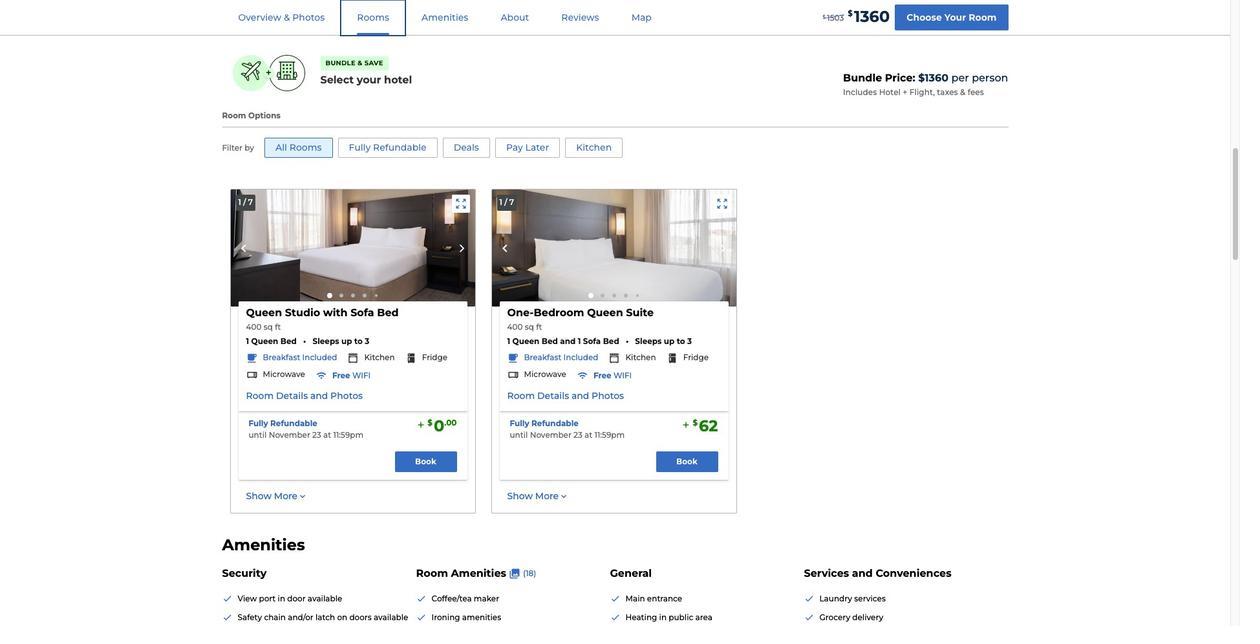 Task type: locate. For each thing, give the bounding box(es) containing it.
amenities inside button
[[422, 12, 468, 23]]

kitchen for 62
[[626, 353, 656, 362]]

2 at from the left
[[585, 430, 593, 440]]

1 go to image #2 image from the left
[[339, 294, 343, 298]]

bundle up 'includes'
[[843, 72, 882, 84]]

0 vertical spatial amenities
[[422, 12, 468, 23]]

wifi for 0
[[352, 371, 371, 380]]

show more for 0
[[246, 490, 298, 502]]

ironing
[[432, 613, 460, 622]]

0 vertical spatial sofa
[[351, 307, 374, 319]]

1 horizontal spatial available
[[374, 613, 408, 622]]

2 / from the left
[[505, 197, 507, 207]]

0 horizontal spatial 1 / 7
[[238, 197, 253, 207]]

1 horizontal spatial go to image #4 image
[[624, 294, 628, 298]]

book for 62
[[677, 456, 698, 466]]

2 up from the left
[[664, 336, 675, 346]]

+ inside the bundle price: $1360 per person includes hotel + flight, taxes & fees
[[903, 87, 908, 97]]

room details and photos for 62
[[507, 390, 624, 402]]

1 horizontal spatial refundable
[[373, 142, 427, 153]]

2 vertical spatial amenities
[[451, 567, 506, 579]]

1 sq from the left
[[264, 322, 273, 332]]

1 go to image #3 image from the left
[[351, 294, 355, 298]]

1 horizontal spatial kitchen
[[576, 142, 612, 153]]

& inside bundle & save select your hotel
[[358, 59, 363, 67]]

1 included from the left
[[302, 353, 337, 362]]

included for 0
[[302, 353, 337, 362]]

save
[[365, 59, 383, 67]]

2 breakfast from the left
[[524, 353, 562, 362]]

go to image #4 image
[[362, 294, 366, 298], [624, 294, 628, 298]]

free wifi down queen studio with sofa bed 400 sq ft 1 queen bed   •   sleeps up to 3
[[332, 371, 371, 380]]

0 horizontal spatial free
[[332, 371, 350, 380]]

room details and photos button for 62
[[507, 390, 624, 403]]

2 horizontal spatial fully
[[510, 418, 529, 428]]

+
[[266, 67, 272, 79], [903, 87, 908, 97]]

& right overview
[[284, 12, 290, 23]]

1 / 7 down pay
[[500, 197, 514, 207]]

wifi down one-bedroom queen suite 400 sq ft 1 queen bed and 1 sofa bed   •   sleeps up to 3
[[614, 371, 632, 380]]

0 vertical spatial available
[[308, 594, 342, 604]]

deals
[[454, 142, 479, 153]]

0 horizontal spatial go to image #4 image
[[362, 294, 366, 298]]

flight,
[[910, 87, 935, 97]]

7 down pay
[[509, 197, 514, 207]]

1 horizontal spatial breakfast
[[524, 353, 562, 362]]

photos for 62
[[592, 390, 624, 402]]

kitchen inside kitchen button
[[576, 142, 612, 153]]

0 horizontal spatial microwave
[[263, 369, 305, 379]]

1 horizontal spatial details
[[537, 390, 569, 402]]

2 show from the left
[[507, 490, 533, 502]]

about button
[[485, 1, 545, 35]]

0 horizontal spatial go to image #3 image
[[351, 294, 355, 298]]

2 23 from the left
[[574, 430, 583, 440]]

0 horizontal spatial until
[[249, 430, 267, 440]]

bundle up select
[[326, 59, 356, 67]]

coffee/tea
[[432, 594, 472, 604]]

breakfast for 0
[[263, 353, 300, 362]]

free down one-bedroom queen suite 400 sq ft 1 queen bed and 1 sofa bed   •   sleeps up to 3
[[594, 371, 612, 380]]

and
[[560, 336, 576, 346], [310, 390, 328, 402], [572, 390, 589, 402], [852, 567, 873, 579]]

all
[[275, 142, 287, 153]]

1 breakfast from the left
[[263, 353, 300, 362]]

3 inside queen studio with sofa bed 400 sq ft 1 queen bed   •   sleeps up to 3
[[365, 336, 369, 346]]

$ left the 1503 at the right top of page
[[823, 14, 826, 20]]

sq inside one-bedroom queen suite 400 sq ft 1 queen bed and 1 sofa bed   •   sleeps up to 3
[[525, 322, 534, 332]]

0 vertical spatial bed
[[377, 307, 399, 319]]

go to image #5 image up queen studio with sofa bed 400 sq ft 1 queen bed   •   sleeps up to 3
[[375, 295, 377, 297]]

1 / from the left
[[243, 197, 246, 207]]

1 horizontal spatial 3
[[687, 336, 692, 346]]

microwave
[[263, 369, 305, 379], [524, 369, 566, 379]]

free wifi for 62
[[594, 371, 632, 380]]

1 horizontal spatial book button
[[656, 451, 718, 472]]

2 go to image #4 image from the left
[[624, 294, 628, 298]]

2 horizontal spatial kitchen
[[626, 353, 656, 362]]

available
[[308, 594, 342, 604], [374, 613, 408, 622]]

microwave for 62
[[524, 369, 566, 379]]

price:
[[885, 72, 916, 84]]

2 1 / 7 from the left
[[500, 197, 514, 207]]

book button
[[395, 451, 457, 472], [656, 451, 718, 472]]

show for 62
[[507, 490, 533, 502]]

tab list containing overview & photos
[[222, 0, 668, 35]]

1 book button from the left
[[395, 451, 457, 472]]

2 book button from the left
[[656, 451, 718, 472]]

coffee/tea maker
[[432, 594, 499, 604]]

0 horizontal spatial details
[[276, 390, 308, 402]]

1 horizontal spatial november
[[530, 430, 572, 440]]

2 image #1 image from the left
[[492, 189, 736, 307]]

microwave down queen studio with sofa bed 400 sq ft 1 queen bed   •   sleeps up to 3
[[263, 369, 305, 379]]

1 fridge from the left
[[422, 353, 448, 362]]

1 go to image #4 image from the left
[[362, 294, 366, 298]]

0 horizontal spatial go to image #2 image
[[339, 294, 343, 298]]

go to image #5 image for 0
[[375, 295, 377, 297]]

2 sq from the left
[[525, 322, 534, 332]]

breakfast included down bedroom
[[524, 353, 599, 362]]

pay later
[[506, 142, 549, 153]]

1 horizontal spatial show more button
[[507, 490, 569, 503]]

0 horizontal spatial up
[[341, 336, 352, 346]]

1 vertical spatial bed
[[542, 336, 558, 346]]

0 horizontal spatial breakfast included
[[263, 353, 337, 362]]

1 vertical spatial &
[[358, 59, 363, 67]]

1 horizontal spatial book
[[677, 456, 698, 466]]

about
[[501, 12, 529, 23]]

map button
[[616, 1, 667, 35]]

available right doors
[[374, 613, 408, 622]]

0 horizontal spatial 7
[[248, 197, 253, 207]]

& for photos
[[284, 12, 290, 23]]

1 room details and photos from the left
[[246, 390, 363, 402]]

0 vertical spatial rooms
[[357, 12, 389, 23]]

1 400 from the left
[[246, 322, 262, 332]]

1 ft from the left
[[275, 322, 281, 332]]

3
[[365, 336, 369, 346], [687, 336, 692, 346]]

1 free from the left
[[332, 371, 350, 380]]

2 fridge from the left
[[683, 353, 709, 362]]

bed right with
[[377, 307, 399, 319]]

1 book from the left
[[415, 456, 436, 466]]

1 go to image #1 image from the left
[[327, 293, 332, 298]]

2 fully refundable until november 23 at 11:59pm from the left
[[510, 418, 625, 440]]

1 / 7 for 0
[[238, 197, 253, 207]]

1 / 7 down by
[[238, 197, 253, 207]]

$ left 62
[[693, 418, 698, 428]]

go to image #2 image for 62
[[600, 294, 604, 298]]

book button for 62
[[656, 451, 718, 472]]

show more button for 62
[[507, 490, 569, 503]]

& left fees
[[960, 87, 966, 97]]

1 at from the left
[[323, 430, 331, 440]]

free wifi down one-bedroom queen suite 400 sq ft 1 queen bed and 1 sofa bed   •   sleeps up to 3
[[594, 371, 632, 380]]

1 to from the left
[[354, 336, 363, 346]]

2 to from the left
[[677, 336, 685, 346]]

photo carousel region for 0
[[231, 189, 475, 307]]

1 details from the left
[[276, 390, 308, 402]]

& inside button
[[284, 12, 290, 23]]

breakfast included for 62
[[524, 353, 599, 362]]

0 horizontal spatial show more
[[246, 490, 298, 502]]

security
[[222, 567, 267, 579]]

1 horizontal spatial free
[[594, 371, 612, 380]]

room options
[[222, 111, 281, 120]]

7
[[248, 197, 253, 207], [509, 197, 514, 207]]

1 up from the left
[[341, 336, 352, 346]]

1 horizontal spatial 400
[[507, 322, 523, 332]]

1 11:59pm from the left
[[333, 430, 364, 440]]

included for 62
[[564, 353, 599, 362]]

photo carousel region
[[231, 189, 475, 307], [492, 189, 736, 307]]

2 go to image #5 image from the left
[[636, 295, 639, 297]]

0 horizontal spatial more
[[274, 490, 298, 502]]

0 vertical spatial &
[[284, 12, 290, 23]]

show more for 62
[[507, 490, 559, 502]]

1 horizontal spatial microwave
[[524, 369, 566, 379]]

your
[[945, 11, 966, 23]]

2 11:59pm from the left
[[595, 430, 625, 440]]

choose
[[907, 11, 942, 23]]

overview
[[238, 12, 281, 23]]

2 more from the left
[[535, 490, 559, 502]]

go to image #3 image for 62
[[612, 294, 616, 298]]

deals button
[[443, 138, 490, 158]]

0 horizontal spatial at
[[323, 430, 331, 440]]

bed down bedroom
[[542, 336, 558, 346]]

2 horizontal spatial &
[[960, 87, 966, 97]]

wifi down queen studio with sofa bed 400 sq ft 1 queen bed   •   sleeps up to 3
[[352, 371, 371, 380]]

0 horizontal spatial fully refundable button
[[249, 418, 317, 429]]

1 horizontal spatial image #1 image
[[492, 189, 736, 307]]

11:59pm
[[333, 430, 364, 440], [595, 430, 625, 440]]

bundle inside the bundle price: $1360 per person includes hotel + flight, taxes & fees
[[843, 72, 882, 84]]

2 wifi from the left
[[614, 371, 632, 380]]

breakfast
[[263, 353, 300, 362], [524, 353, 562, 362]]

image #1 image
[[231, 189, 475, 307], [492, 189, 736, 307]]

fridge for 0
[[422, 353, 448, 362]]

fully refundable until november 23 at 11:59pm
[[249, 418, 364, 440], [510, 418, 625, 440]]

$ inside $ 62
[[693, 418, 698, 428]]

0 horizontal spatial breakfast
[[263, 353, 300, 362]]

1 23 from the left
[[312, 430, 321, 440]]

kitchen
[[576, 142, 612, 153], [364, 353, 395, 362], [626, 353, 656, 362]]

go to image #4 image up suite
[[624, 294, 628, 298]]

1 horizontal spatial bundle
[[843, 72, 882, 84]]

0 horizontal spatial rooms
[[290, 142, 322, 153]]

2 november from the left
[[530, 430, 572, 440]]

0 horizontal spatial fridge
[[422, 353, 448, 362]]

0 horizontal spatial sq
[[264, 322, 273, 332]]

&
[[284, 12, 290, 23], [358, 59, 363, 67], [960, 87, 966, 97]]

2 breakfast included from the left
[[524, 353, 599, 362]]

refundable
[[373, 142, 427, 153], [270, 418, 317, 428], [532, 418, 579, 428]]

in
[[278, 594, 285, 604], [659, 613, 667, 622]]

1 fully refundable until november 23 at 11:59pm from the left
[[249, 418, 364, 440]]

1 horizontal spatial to
[[677, 336, 685, 346]]

in left public
[[659, 613, 667, 622]]

1 show from the left
[[246, 490, 272, 502]]

bundle for &
[[326, 59, 356, 67]]

1 horizontal spatial wifi
[[614, 371, 632, 380]]

.
[[444, 418, 446, 428]]

services
[[855, 594, 886, 604]]

0 horizontal spatial 11:59pm
[[333, 430, 364, 440]]

0 horizontal spatial image #1 image
[[231, 189, 475, 307]]

2 book from the left
[[677, 456, 698, 466]]

0 horizontal spatial bed
[[377, 307, 399, 319]]

go to image #2 image
[[339, 294, 343, 298], [600, 294, 604, 298]]

0 horizontal spatial book
[[415, 456, 436, 466]]

0 horizontal spatial fully
[[249, 418, 268, 428]]

breakfast included down queen studio with sofa bed 400 sq ft 1 queen bed   •   sleeps up to 3
[[263, 353, 337, 362]]

book down 0
[[415, 456, 436, 466]]

included down queen studio with sofa bed 400 sq ft 1 queen bed   •   sleeps up to 3
[[302, 353, 337, 362]]

1 show more from the left
[[246, 490, 298, 502]]

breakfast included
[[263, 353, 337, 362], [524, 353, 599, 362]]

rooms
[[357, 12, 389, 23], [290, 142, 322, 153]]

sofa right with
[[351, 307, 374, 319]]

0 horizontal spatial included
[[302, 353, 337, 362]]

room
[[969, 11, 997, 23], [222, 111, 246, 120], [246, 390, 274, 402], [507, 390, 535, 402], [416, 567, 448, 579]]

room details and photos
[[246, 390, 363, 402], [507, 390, 624, 402]]

room details and photos button for 0
[[246, 390, 363, 403]]

2 go to image #2 image from the left
[[600, 294, 604, 298]]

breakfast down studio
[[263, 353, 300, 362]]

go to image #2 image up with
[[339, 294, 343, 298]]

fully refundable until november 23 at 11:59pm for 62
[[510, 418, 625, 440]]

/
[[243, 197, 246, 207], [505, 197, 507, 207]]

go to image #2 image up one-bedroom queen suite 400 sq ft 1 queen bed and 1 sofa bed   •   sleeps up to 3
[[600, 294, 604, 298]]

1360
[[854, 7, 890, 26]]

0 horizontal spatial room details and photos
[[246, 390, 363, 402]]

1 free wifi from the left
[[332, 371, 371, 380]]

11:59pm for 0
[[333, 430, 364, 440]]

$ left 0
[[428, 418, 433, 428]]

tab list
[[222, 0, 668, 35]]

1 horizontal spatial in
[[659, 613, 667, 622]]

1 7 from the left
[[248, 197, 253, 207]]

2 400 from the left
[[507, 322, 523, 332]]

2 show more button from the left
[[507, 490, 569, 503]]

book button down $ 62
[[656, 451, 718, 472]]

1 3 from the left
[[365, 336, 369, 346]]

1 room details and photos button from the left
[[246, 390, 363, 403]]

2 ft from the left
[[536, 322, 542, 332]]

free wifi
[[332, 371, 371, 380], [594, 371, 632, 380]]

1 horizontal spatial free wifi
[[594, 371, 632, 380]]

2 3 from the left
[[687, 336, 692, 346]]

2 microwave from the left
[[524, 369, 566, 379]]

2 until from the left
[[510, 430, 528, 440]]

1 horizontal spatial until
[[510, 430, 528, 440]]

until for 62
[[510, 430, 528, 440]]

1 horizontal spatial at
[[585, 430, 593, 440]]

7 for 0
[[248, 197, 253, 207]]

up
[[341, 336, 352, 346], [664, 336, 675, 346]]

go to image #5 image up suite
[[636, 295, 639, 297]]

0 horizontal spatial to
[[354, 336, 363, 346]]

1 horizontal spatial go to image #2 image
[[600, 294, 604, 298]]

2 room details and photos from the left
[[507, 390, 624, 402]]

1 horizontal spatial 11:59pm
[[595, 430, 625, 440]]

book button down 0
[[395, 451, 457, 472]]

1 vertical spatial +
[[903, 87, 908, 97]]

1 horizontal spatial &
[[358, 59, 363, 67]]

photos inside button
[[292, 12, 325, 23]]

0 horizontal spatial free wifi
[[332, 371, 371, 380]]

0 horizontal spatial photos
[[292, 12, 325, 23]]

fully refundable button
[[338, 138, 438, 158], [249, 418, 317, 429], [510, 418, 579, 429]]

1 horizontal spatial sofa
[[583, 336, 601, 346]]

rooms inside button
[[290, 142, 322, 153]]

1 photo carousel region from the left
[[231, 189, 475, 307]]

1 horizontal spatial go to image #1 image
[[588, 293, 593, 298]]

person
[[972, 72, 1009, 84]]

rooms up save
[[357, 12, 389, 23]]

fridge for 62
[[683, 353, 709, 362]]

fully for 0
[[249, 418, 268, 428]]

1 horizontal spatial show
[[507, 490, 533, 502]]

0 horizontal spatial 400
[[246, 322, 262, 332]]

in right port
[[278, 594, 285, 604]]

kitchen for 0
[[364, 353, 395, 362]]

2 free wifi from the left
[[594, 371, 632, 380]]

2 free from the left
[[594, 371, 612, 380]]

room details and photos for 0
[[246, 390, 363, 402]]

2 7 from the left
[[509, 197, 514, 207]]

1 november from the left
[[269, 430, 310, 440]]

go to image #1 image up with
[[327, 293, 332, 298]]

at
[[323, 430, 331, 440], [585, 430, 593, 440]]

1 horizontal spatial photo carousel region
[[492, 189, 736, 307]]

go to image #3 image up one-bedroom queen suite 400 sq ft 1 queen bed and 1 sofa bed   •   sleeps up to 3
[[612, 294, 616, 298]]

2 details from the left
[[537, 390, 569, 402]]

1 more from the left
[[274, 490, 298, 502]]

0 horizontal spatial /
[[243, 197, 246, 207]]

2 photo carousel region from the left
[[492, 189, 736, 307]]

grocery delivery
[[820, 613, 884, 622]]

november for 62
[[530, 430, 572, 440]]

hotel
[[384, 74, 412, 86]]

0 horizontal spatial +
[[266, 67, 272, 79]]

0 vertical spatial bundle
[[326, 59, 356, 67]]

go to image #5 image
[[375, 295, 377, 297], [636, 295, 639, 297]]

2 go to image #3 image from the left
[[612, 294, 616, 298]]

included down one-bedroom queen suite 400 sq ft 1 queen bed and 1 sofa bed   •   sleeps up to 3
[[564, 353, 599, 362]]

microwave down bedroom
[[524, 369, 566, 379]]

+ up options
[[266, 67, 272, 79]]

1 wifi from the left
[[352, 371, 371, 380]]

1 horizontal spatial rooms
[[357, 12, 389, 23]]

0 horizontal spatial show more button
[[246, 490, 308, 503]]

1 horizontal spatial fully
[[349, 142, 371, 153]]

ft inside queen studio with sofa bed 400 sq ft 1 queen bed   •   sleeps up to 3
[[275, 322, 281, 332]]

2 show more from the left
[[507, 490, 559, 502]]

1 microwave from the left
[[263, 369, 305, 379]]

1 show more button from the left
[[246, 490, 308, 503]]

2 included from the left
[[564, 353, 599, 362]]

2 go to image #1 image from the left
[[588, 293, 593, 298]]

1 / 7 for 62
[[500, 197, 514, 207]]

7 down by
[[248, 197, 253, 207]]

pay later button
[[495, 138, 560, 158]]

0 horizontal spatial room details and photos button
[[246, 390, 363, 403]]

1 horizontal spatial bed
[[542, 336, 558, 346]]

& left save
[[358, 59, 363, 67]]

show more
[[246, 490, 298, 502], [507, 490, 559, 502]]

hotel
[[879, 87, 901, 97]]

0 horizontal spatial ft
[[275, 322, 281, 332]]

rooms right all
[[290, 142, 322, 153]]

$ right the 1503 at the right top of page
[[848, 8, 853, 18]]

until
[[249, 430, 267, 440], [510, 430, 528, 440]]

november
[[269, 430, 310, 440], [530, 430, 572, 440]]

go to image #1 image
[[327, 293, 332, 298], [588, 293, 593, 298]]

0 horizontal spatial show
[[246, 490, 272, 502]]

breakfast down bedroom
[[524, 353, 562, 362]]

0 horizontal spatial refundable
[[270, 418, 317, 428]]

fully for 62
[[510, 418, 529, 428]]

sofa down bedroom
[[583, 336, 601, 346]]

$ inside the '$ 0 . 00'
[[428, 418, 433, 428]]

0 horizontal spatial bundle
[[326, 59, 356, 67]]

ft inside one-bedroom queen suite 400 sq ft 1 queen bed and 1 sofa bed   •   sleeps up to 3
[[536, 322, 542, 332]]

refundable for 62
[[532, 418, 579, 428]]

fully
[[349, 142, 371, 153], [249, 418, 268, 428], [510, 418, 529, 428]]

go to image #1 image up one-bedroom queen suite 400 sq ft 1 queen bed and 1 sofa bed   •   sleeps up to 3
[[588, 293, 593, 298]]

fees
[[968, 87, 984, 97]]

1 1 / 7 from the left
[[238, 197, 253, 207]]

available up latch
[[308, 594, 342, 604]]

0 horizontal spatial in
[[278, 594, 285, 604]]

1 breakfast included from the left
[[263, 353, 337, 362]]

0 horizontal spatial photo carousel region
[[231, 189, 475, 307]]

$ for 1503
[[823, 14, 826, 20]]

1 until from the left
[[249, 430, 267, 440]]

go to image #3 image up queen studio with sofa bed 400 sq ft 1 queen bed   •   sleeps up to 3
[[351, 294, 355, 298]]

free down queen studio with sofa bed 400 sq ft 1 queen bed   •   sleeps up to 3
[[332, 371, 350, 380]]

400
[[246, 322, 262, 332], [507, 322, 523, 332]]

laundry services
[[820, 594, 886, 604]]

book down $ 62
[[677, 456, 698, 466]]

& for save
[[358, 59, 363, 67]]

chain
[[264, 613, 286, 622]]

0 horizontal spatial go to image #1 image
[[327, 293, 332, 298]]

bedroom
[[534, 307, 584, 319]]

free wifi for 0
[[332, 371, 371, 380]]

1 image #1 image from the left
[[231, 189, 475, 307]]

1 horizontal spatial go to image #3 image
[[612, 294, 616, 298]]

amenities
[[422, 12, 468, 23], [222, 536, 305, 554], [451, 567, 506, 579]]

2 horizontal spatial photos
[[592, 390, 624, 402]]

1 inside queen studio with sofa bed 400 sq ft 1 queen bed   •   sleeps up to 3
[[246, 336, 249, 346]]

taxes
[[937, 87, 958, 97]]

2 vertical spatial &
[[960, 87, 966, 97]]

1 vertical spatial sofa
[[583, 336, 601, 346]]

/ down pay
[[505, 197, 507, 207]]

to inside queen studio with sofa bed 400 sq ft 1 queen bed   •   sleeps up to 3
[[354, 336, 363, 346]]

+ down price:
[[903, 87, 908, 97]]

1 horizontal spatial included
[[564, 353, 599, 362]]

0 horizontal spatial &
[[284, 12, 290, 23]]

book
[[415, 456, 436, 466], [677, 456, 698, 466]]

go to image #3 image
[[351, 294, 355, 298], [612, 294, 616, 298]]

go to image #4 image up queen studio with sofa bed 400 sq ft 1 queen bed   •   sleeps up to 3
[[362, 294, 366, 298]]

show for 0
[[246, 490, 272, 502]]

photos for 0
[[331, 390, 363, 402]]

1 horizontal spatial fully refundable until november 23 at 11:59pm
[[510, 418, 625, 440]]

7 for 62
[[509, 197, 514, 207]]

0 horizontal spatial book button
[[395, 451, 457, 472]]

1 go to image #5 image from the left
[[375, 295, 377, 297]]

pay
[[506, 142, 523, 153]]

1 horizontal spatial room details and photos button
[[507, 390, 624, 403]]

fully refundable until november 23 at 11:59pm for 0
[[249, 418, 364, 440]]

2 room details and photos button from the left
[[507, 390, 624, 403]]

room details and photos button
[[246, 390, 363, 403], [507, 390, 624, 403]]

fully refundable button for 62
[[510, 418, 579, 429]]

at for 62
[[585, 430, 593, 440]]

/ for 0
[[243, 197, 246, 207]]

/ down by
[[243, 197, 246, 207]]

23
[[312, 430, 321, 440], [574, 430, 583, 440]]

bundle inside bundle & save select your hotel
[[326, 59, 356, 67]]



Task type: vqa. For each thing, say whether or not it's contained in the screenshot.
Location
no



Task type: describe. For each thing, give the bounding box(es) containing it.
reviews button
[[546, 1, 615, 35]]

breakfast for 62
[[524, 353, 562, 362]]

bundle price: $1360 per person includes hotel + flight, taxes & fees
[[843, 72, 1009, 97]]

23 for 62
[[574, 430, 583, 440]]

sq inside queen studio with sofa bed 400 sq ft 1 queen bed   •   sleeps up to 3
[[264, 322, 273, 332]]

free for 62
[[594, 371, 612, 380]]

details for 0
[[276, 390, 308, 402]]

bundle for price:
[[843, 72, 882, 84]]

laundry
[[820, 594, 852, 604]]

1 horizontal spatial fully refundable button
[[338, 138, 438, 158]]

sofa inside one-bedroom queen suite 400 sq ft 1 queen bed and 1 sofa bed   •   sleeps up to 3
[[583, 336, 601, 346]]

0 vertical spatial in
[[278, 594, 285, 604]]

filter by
[[222, 143, 254, 153]]

go to image #5 image for 62
[[636, 295, 639, 297]]

62
[[699, 416, 718, 435]]

until for 0
[[249, 430, 267, 440]]

view port in door available
[[238, 594, 342, 604]]

go to image #1 image for 62
[[588, 293, 593, 298]]

one-bedroom queen suite 400 sq ft 1 queen bed and 1 sofa bed   •   sleeps up to 3
[[507, 307, 692, 346]]

door
[[287, 594, 306, 604]]

map
[[632, 12, 652, 23]]

0
[[434, 416, 444, 435]]

bed inside one-bedroom queen suite 400 sq ft 1 queen bed and 1 sofa bed   •   sleeps up to 3
[[542, 336, 558, 346]]

& inside the bundle price: $1360 per person includes hotel + flight, taxes & fees
[[960, 87, 966, 97]]

services
[[804, 567, 849, 579]]

rooms inside button
[[357, 12, 389, 23]]

conveniences
[[876, 567, 952, 579]]

overview & photos
[[238, 12, 325, 23]]

$ for 0
[[428, 418, 433, 428]]

your
[[357, 74, 381, 86]]

image #1 image for 0
[[231, 189, 475, 307]]

fully refundable
[[349, 142, 427, 153]]

entrance
[[647, 594, 682, 604]]

at for 0
[[323, 430, 331, 440]]

sofa inside queen studio with sofa bed 400 sq ft 1 queen bed   •   sleeps up to 3
[[351, 307, 374, 319]]

photo carousel region for 62
[[492, 189, 736, 307]]

book for 0
[[415, 456, 436, 466]]

delivery
[[853, 613, 884, 622]]

0 horizontal spatial available
[[308, 594, 342, 604]]

wifi for 62
[[614, 371, 632, 380]]

filter
[[222, 143, 243, 153]]

bed inside queen studio with sofa bed 400 sq ft 1 queen bed   •   sleeps up to 3
[[377, 307, 399, 319]]

$ 62
[[693, 416, 718, 435]]

choose your room button
[[895, 5, 1009, 30]]

up inside one-bedroom queen suite 400 sq ft 1 queen bed and 1 sofa bed   •   sleeps up to 3
[[664, 336, 675, 346]]

view
[[238, 594, 257, 604]]

3 inside one-bedroom queen suite 400 sq ft 1 queen bed and 1 sofa bed   •   sleeps up to 3
[[687, 336, 692, 346]]

go to image #1 image for 0
[[327, 293, 332, 298]]

amenities
[[462, 613, 501, 622]]

image #1 image for 62
[[492, 189, 736, 307]]

per
[[952, 72, 969, 84]]

go to image #3 image for 0
[[351, 294, 355, 298]]

fully refundable button for 0
[[249, 418, 317, 429]]

go to image #4 image for 0
[[362, 294, 366, 298]]

400 inside one-bedroom queen suite 400 sq ft 1 queen bed and 1 sofa bed   •   sleeps up to 3
[[507, 322, 523, 332]]

doors
[[349, 613, 372, 622]]

ironing amenities
[[432, 613, 501, 622]]

400 inside queen studio with sofa bed 400 sq ft 1 queen bed   •   sleeps up to 3
[[246, 322, 262, 332]]

safety
[[238, 613, 262, 622]]

0 vertical spatial +
[[266, 67, 272, 79]]

all rooms
[[275, 142, 322, 153]]

show more button for 0
[[246, 490, 308, 503]]

safety chain and/or latch on doors available
[[238, 613, 408, 622]]

$ 0 . 00
[[428, 416, 457, 435]]

1 vertical spatial in
[[659, 613, 667, 622]]

free for 0
[[332, 371, 350, 380]]

latch
[[316, 613, 335, 622]]

select
[[320, 74, 354, 86]]

on
[[337, 613, 347, 622]]

rooms button
[[342, 1, 405, 35]]

details for 62
[[537, 390, 569, 402]]

kitchen button
[[565, 138, 623, 158]]

with
[[323, 307, 348, 319]]

main
[[626, 594, 645, 604]]

(18)
[[523, 568, 536, 578]]

filter by amenity region
[[222, 138, 628, 168]]

microwave for 0
[[263, 369, 305, 379]]

includes
[[843, 87, 877, 97]]

to inside one-bedroom queen suite 400 sq ft 1 queen bed and 1 sofa bed   •   sleeps up to 3
[[677, 336, 685, 346]]

1503
[[827, 13, 844, 23]]

by
[[245, 143, 254, 153]]

queen studio with sofa bed 400 sq ft 1 queen bed   •   sleeps up to 3
[[246, 307, 399, 346]]

(18) button
[[506, 568, 536, 580]]

00
[[446, 418, 457, 428]]

more for 62
[[535, 490, 559, 502]]

main entrance
[[626, 594, 682, 604]]

overview & photos button
[[223, 1, 340, 35]]

general
[[610, 567, 652, 579]]

studio
[[285, 307, 320, 319]]

refundable for 0
[[270, 418, 317, 428]]

1 vertical spatial available
[[374, 613, 408, 622]]

breakfast included for 0
[[263, 353, 337, 362]]

november for 0
[[269, 430, 310, 440]]

bundle & save select your hotel
[[320, 59, 412, 86]]

area
[[696, 613, 713, 622]]

go to image #2 image for 0
[[339, 294, 343, 298]]

and/or
[[288, 613, 313, 622]]

$1360
[[919, 72, 949, 84]]

grocery
[[820, 613, 851, 622]]

options
[[248, 111, 281, 120]]

$ for 62
[[693, 418, 698, 428]]

choose your room
[[907, 11, 997, 23]]

amenities button
[[406, 1, 484, 35]]

and inside one-bedroom queen suite 400 sq ft 1 queen bed and 1 sofa bed   •   sleeps up to 3
[[560, 336, 576, 346]]

later
[[526, 142, 549, 153]]

refundable inside button
[[373, 142, 427, 153]]

reviews
[[562, 12, 599, 23]]

up inside queen studio with sofa bed 400 sq ft 1 queen bed   •   sleeps up to 3
[[341, 336, 352, 346]]

go to image #4 image for 62
[[624, 294, 628, 298]]

all rooms button
[[264, 138, 333, 158]]

$ 1503 $ 1360
[[823, 7, 890, 26]]

book button for 0
[[395, 451, 457, 472]]

room amenities
[[416, 567, 506, 579]]

public
[[669, 613, 694, 622]]

fully inside button
[[349, 142, 371, 153]]

/ for 62
[[505, 197, 507, 207]]

23 for 0
[[312, 430, 321, 440]]

heating
[[626, 613, 657, 622]]

more for 0
[[274, 490, 298, 502]]

room inside button
[[969, 11, 997, 23]]

1 vertical spatial amenities
[[222, 536, 305, 554]]

suite
[[626, 307, 654, 319]]

one-
[[507, 307, 534, 319]]

11:59pm for 62
[[595, 430, 625, 440]]

services and conveniences
[[804, 567, 952, 579]]

maker
[[474, 594, 499, 604]]

port
[[259, 594, 276, 604]]

heating in public area
[[626, 613, 713, 622]]



